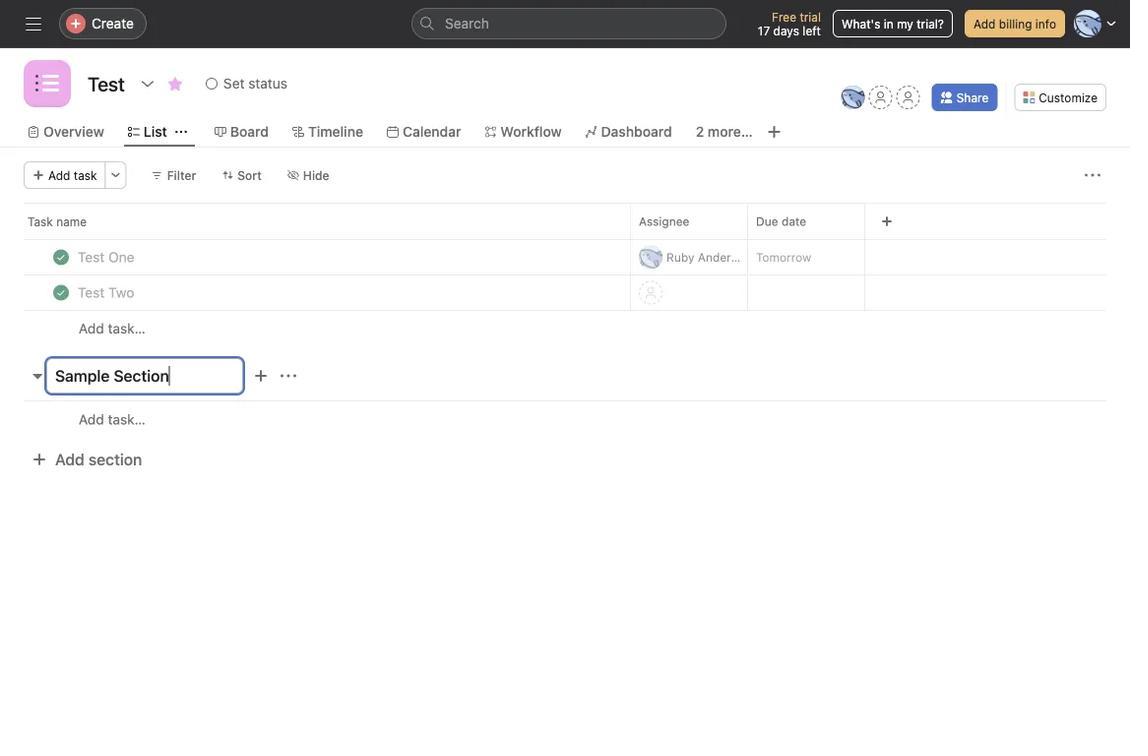 Task type: locate. For each thing, give the bounding box(es) containing it.
1 vertical spatial task…
[[108, 412, 146, 428]]

add task… row
[[0, 310, 1130, 347], [0, 401, 1130, 438]]

timeline
[[308, 124, 363, 140]]

row containing task name
[[0, 203, 1130, 239]]

New section text field
[[46, 358, 243, 394]]

add task… button inside "header untitled section" tree grid
[[79, 318, 146, 340]]

free trial 17 days left
[[758, 10, 821, 37]]

0 vertical spatial add task…
[[79, 320, 146, 337]]

customize button
[[1014, 84, 1107, 111]]

workflow link
[[485, 121, 562, 143]]

more actions image right task
[[110, 169, 122, 181]]

search
[[445, 15, 489, 32]]

what's
[[842, 17, 881, 31]]

due date
[[756, 215, 806, 228]]

1 add task… from the top
[[79, 320, 146, 337]]

ra down what's
[[845, 91, 861, 104]]

set status button
[[197, 70, 296, 97]]

info
[[1036, 17, 1056, 31]]

ruby anderson
[[667, 251, 751, 264]]

test two cell
[[0, 275, 631, 311]]

0 vertical spatial ra
[[845, 91, 861, 104]]

sort
[[238, 168, 262, 182]]

add inside "header untitled section" tree grid
[[79, 320, 104, 337]]

1 completed checkbox from the top
[[49, 246, 73, 269]]

2 completed checkbox from the top
[[49, 281, 73, 305]]

add task… button down test two text field
[[79, 318, 146, 340]]

search button
[[412, 8, 727, 39]]

add billing info
[[974, 17, 1056, 31]]

header untitled section tree grid
[[0, 239, 1130, 347]]

0 vertical spatial task…
[[108, 320, 146, 337]]

task
[[74, 168, 97, 182]]

task… down test two text field
[[108, 320, 146, 337]]

None text field
[[83, 66, 130, 101]]

0 horizontal spatial ra
[[643, 251, 659, 264]]

add task… down test two text field
[[79, 320, 146, 337]]

add task
[[48, 168, 97, 182]]

1 vertical spatial ra
[[643, 251, 659, 264]]

date
[[782, 215, 806, 228]]

completed checkbox up completed icon
[[49, 246, 73, 269]]

free
[[772, 10, 797, 24]]

add field image
[[881, 216, 893, 227]]

name
[[56, 215, 87, 228]]

due
[[756, 215, 778, 228]]

add tab image
[[767, 124, 782, 140]]

1 vertical spatial add task… button
[[79, 409, 146, 431]]

completed checkbox inside 'test one' cell
[[49, 246, 73, 269]]

0 vertical spatial add task… row
[[0, 310, 1130, 347]]

more actions image down customize
[[1085, 167, 1101, 183]]

add task… up section
[[79, 412, 146, 428]]

tomorrow
[[756, 251, 812, 264]]

more actions image
[[1085, 167, 1101, 183], [110, 169, 122, 181]]

task…
[[108, 320, 146, 337], [108, 412, 146, 428]]

add down test two text field
[[79, 320, 104, 337]]

completed checkbox down completed image on the left of the page
[[49, 281, 73, 305]]

0 vertical spatial add task… button
[[79, 318, 146, 340]]

days
[[773, 24, 799, 37]]

task name
[[28, 215, 87, 228]]

more…
[[708, 124, 753, 140]]

ra
[[845, 91, 861, 104], [643, 251, 659, 264]]

2 add task… button from the top
[[79, 409, 146, 431]]

create
[[92, 15, 134, 32]]

Completed checkbox
[[49, 246, 73, 269], [49, 281, 73, 305]]

1 vertical spatial add task…
[[79, 412, 146, 428]]

ruby
[[667, 251, 695, 264]]

status
[[248, 75, 288, 92]]

overview
[[43, 124, 104, 140]]

1 vertical spatial completed checkbox
[[49, 281, 73, 305]]

customize
[[1039, 91, 1098, 104]]

1 task… from the top
[[108, 320, 146, 337]]

test one cell
[[0, 239, 631, 276]]

17
[[758, 24, 770, 37]]

add
[[974, 17, 996, 31], [48, 168, 70, 182], [79, 320, 104, 337], [79, 412, 104, 428], [55, 450, 84, 469]]

filter button
[[142, 161, 205, 189]]

1 add task… row from the top
[[0, 310, 1130, 347]]

section
[[88, 450, 142, 469]]

completed checkbox inside test two cell
[[49, 281, 73, 305]]

completed checkbox for test two text field
[[49, 281, 73, 305]]

left
[[803, 24, 821, 37]]

task… up section
[[108, 412, 146, 428]]

1 vertical spatial add task… row
[[0, 401, 1130, 438]]

1 horizontal spatial ra
[[845, 91, 861, 104]]

1 add task… button from the top
[[79, 318, 146, 340]]

ra left ruby
[[643, 251, 659, 264]]

add a task to this section image
[[253, 368, 269, 384]]

add task…
[[79, 320, 146, 337], [79, 412, 146, 428]]

calendar
[[403, 124, 461, 140]]

timeline link
[[292, 121, 363, 143]]

add task… button
[[79, 318, 146, 340], [79, 409, 146, 431]]

2 more… button
[[696, 121, 753, 143]]

add task… button up section
[[79, 409, 146, 431]]

task… inside "header untitled section" tree grid
[[108, 320, 146, 337]]

0 vertical spatial completed checkbox
[[49, 246, 73, 269]]

2 more…
[[696, 124, 753, 140]]

row
[[0, 203, 1130, 239], [24, 238, 1107, 240], [0, 239, 1130, 276], [0, 275, 1130, 311]]

2 task… from the top
[[108, 412, 146, 428]]

board link
[[214, 121, 269, 143]]

2 add task… row from the top
[[0, 401, 1130, 438]]



Task type: vqa. For each thing, say whether or not it's contained in the screenshot.
'remove from starred' Icon
yes



Task type: describe. For each thing, give the bounding box(es) containing it.
add section button
[[24, 442, 150, 478]]

task… for add task… button for second add task… row
[[108, 412, 146, 428]]

task… for add task… button inside "header untitled section" tree grid
[[108, 320, 146, 337]]

workflow
[[501, 124, 562, 140]]

add section
[[55, 450, 142, 469]]

list link
[[128, 121, 167, 143]]

expand sidebar image
[[26, 16, 41, 32]]

in
[[884, 17, 894, 31]]

trial
[[800, 10, 821, 24]]

dashboard
[[601, 124, 672, 140]]

Test Two text field
[[74, 283, 140, 303]]

1 horizontal spatial more actions image
[[1085, 167, 1101, 183]]

more section actions image
[[281, 368, 296, 384]]

list
[[144, 124, 167, 140]]

row containing ra
[[0, 239, 1130, 276]]

board
[[230, 124, 269, 140]]

add task… button for second add task… row
[[79, 409, 146, 431]]

list image
[[35, 72, 59, 96]]

calendar link
[[387, 121, 461, 143]]

0 horizontal spatial more actions image
[[110, 169, 122, 181]]

add left billing
[[974, 17, 996, 31]]

add left section
[[55, 450, 84, 469]]

add billing info button
[[965, 10, 1065, 37]]

add up add section button
[[79, 412, 104, 428]]

show options image
[[140, 76, 156, 92]]

add task… button for first add task… row from the top
[[79, 318, 146, 340]]

2 add task… from the top
[[79, 412, 146, 428]]

share
[[957, 91, 989, 104]]

Test One text field
[[74, 248, 140, 267]]

share button
[[932, 84, 998, 111]]

add task button
[[24, 161, 106, 189]]

collapse task list for this section image
[[30, 368, 45, 384]]

completed image
[[49, 281, 73, 305]]

dashboard link
[[585, 121, 672, 143]]

assignee
[[639, 215, 690, 228]]

what's in my trial?
[[842, 17, 944, 31]]

completed checkbox for test one text box
[[49, 246, 73, 269]]

ra inside "header untitled section" tree grid
[[643, 251, 659, 264]]

remove from starred image
[[167, 76, 183, 92]]

search list box
[[412, 8, 727, 39]]

filter
[[167, 168, 196, 182]]

trial?
[[917, 17, 944, 31]]

completed image
[[49, 246, 73, 269]]

tab actions image
[[175, 126, 187, 138]]

ra inside button
[[845, 91, 861, 104]]

create button
[[59, 8, 147, 39]]

set
[[223, 75, 245, 92]]

add task… inside "header untitled section" tree grid
[[79, 320, 146, 337]]

what's in my trial? button
[[833, 10, 953, 37]]

set status
[[223, 75, 288, 92]]

hide button
[[278, 161, 338, 189]]

billing
[[999, 17, 1032, 31]]

hide
[[303, 168, 329, 182]]

sort button
[[213, 161, 271, 189]]

anderson
[[698, 251, 751, 264]]

overview link
[[28, 121, 104, 143]]

add left task
[[48, 168, 70, 182]]

task
[[28, 215, 53, 228]]

ra button
[[842, 86, 865, 109]]

2
[[696, 124, 704, 140]]

my
[[897, 17, 914, 31]]



